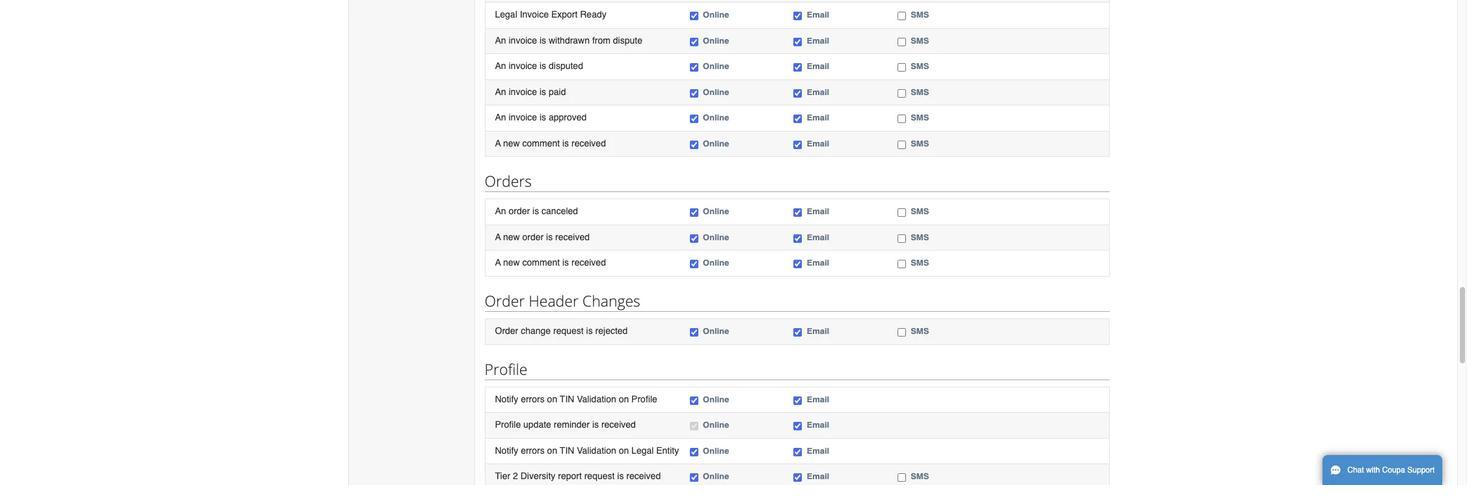 Task type: describe. For each thing, give the bounding box(es) containing it.
5 online from the top
[[703, 113, 729, 123]]

change
[[521, 326, 551, 336]]

is down canceled
[[546, 232, 553, 242]]

dispute
[[613, 35, 643, 45]]

an invoice is withdrawn from dispute
[[495, 35, 643, 45]]

8 online from the top
[[703, 232, 729, 242]]

2 a from the top
[[495, 232, 501, 242]]

1 horizontal spatial request
[[585, 471, 615, 481]]

8 sms from the top
[[911, 232, 929, 242]]

is down a new order is received
[[563, 257, 569, 268]]

0 vertical spatial legal
[[495, 9, 518, 19]]

1 vertical spatial order
[[523, 232, 544, 242]]

invoice for disputed
[[509, 61, 537, 71]]

rejected
[[596, 326, 628, 336]]

header
[[529, 290, 579, 311]]

errors for notify errors on tin validation on legal entity
[[521, 445, 545, 456]]

tier
[[495, 471, 511, 481]]

tier 2 diversity report request is received
[[495, 471, 661, 481]]

13 online from the top
[[703, 446, 729, 456]]

5 sms from the top
[[911, 113, 929, 123]]

1 online from the top
[[703, 10, 729, 19]]

order for order header changes
[[485, 290, 525, 311]]

reminder
[[554, 419, 590, 430]]

profile for profile
[[485, 359, 528, 379]]

entity
[[657, 445, 679, 456]]

validation for legal
[[577, 445, 616, 456]]

paid
[[549, 86, 566, 97]]

6 sms from the top
[[911, 139, 929, 148]]

orders
[[485, 171, 532, 192]]

notify for notify errors on tin validation on legal entity
[[495, 445, 519, 456]]

9 online from the top
[[703, 258, 729, 268]]

4 email from the top
[[807, 87, 830, 97]]

9 email from the top
[[807, 258, 830, 268]]

14 online from the top
[[703, 472, 729, 481]]

invoice for paid
[[509, 86, 537, 97]]

received up the notify errors on tin validation on legal entity in the left bottom of the page
[[602, 419, 636, 430]]

6 online from the top
[[703, 139, 729, 148]]

is left rejected at bottom left
[[586, 326, 593, 336]]

2 online from the top
[[703, 35, 729, 45]]

2 comment from the top
[[523, 257, 560, 268]]

1 email from the top
[[807, 10, 830, 19]]

is left the paid
[[540, 86, 546, 97]]

a new order is received
[[495, 232, 590, 242]]

7 sms from the top
[[911, 207, 929, 216]]

validation for profile
[[577, 394, 616, 404]]

from
[[592, 35, 611, 45]]

12 email from the top
[[807, 420, 830, 430]]

2 sms from the top
[[911, 35, 929, 45]]

notify errors on tin validation on legal entity
[[495, 445, 679, 456]]

an order is canceled
[[495, 206, 578, 216]]

chat with coupa support
[[1348, 466, 1435, 475]]

1 horizontal spatial legal
[[632, 445, 654, 456]]

an for an invoice is withdrawn from dispute
[[495, 35, 506, 45]]

7 online from the top
[[703, 207, 729, 216]]

11 sms from the top
[[911, 472, 929, 481]]

2 a new comment is received from the top
[[495, 257, 606, 268]]

support
[[1408, 466, 1435, 475]]

chat
[[1348, 466, 1365, 475]]

invoice
[[520, 9, 549, 19]]

report
[[558, 471, 582, 481]]

is down approved
[[563, 138, 569, 148]]

8 email from the top
[[807, 232, 830, 242]]

with
[[1367, 466, 1381, 475]]



Task type: vqa. For each thing, say whether or not it's contained in the screenshot.
Legal's the Validation
yes



Task type: locate. For each thing, give the bounding box(es) containing it.
3 invoice from the top
[[509, 86, 537, 97]]

1 vertical spatial notify
[[495, 445, 519, 456]]

0 vertical spatial a
[[495, 138, 501, 148]]

legal left invoice
[[495, 9, 518, 19]]

profile for profile update reminder is received
[[495, 419, 521, 430]]

notify
[[495, 394, 519, 404], [495, 445, 519, 456]]

request
[[553, 326, 584, 336], [585, 471, 615, 481]]

2 vertical spatial new
[[503, 257, 520, 268]]

1 vertical spatial validation
[[577, 445, 616, 456]]

10 email from the top
[[807, 326, 830, 336]]

received down entity
[[627, 471, 661, 481]]

profile
[[485, 359, 528, 379], [632, 394, 658, 404], [495, 419, 521, 430]]

tin down profile update reminder is received
[[560, 445, 575, 456]]

1 notify from the top
[[495, 394, 519, 404]]

an down an invoice is disputed
[[495, 86, 506, 97]]

13 email from the top
[[807, 446, 830, 456]]

changes
[[583, 290, 641, 311]]

0 vertical spatial tin
[[560, 394, 575, 404]]

3 online from the top
[[703, 61, 729, 71]]

is
[[540, 35, 546, 45], [540, 61, 546, 71], [540, 86, 546, 97], [540, 112, 546, 123], [563, 138, 569, 148], [533, 206, 539, 216], [546, 232, 553, 242], [563, 257, 569, 268], [586, 326, 593, 336], [593, 419, 599, 430], [617, 471, 624, 481]]

new up orders
[[503, 138, 520, 148]]

a down a new order is received
[[495, 257, 501, 268]]

profile down the change
[[485, 359, 528, 379]]

1 vertical spatial tin
[[560, 445, 575, 456]]

validation up 'tier 2 diversity report request is received'
[[577, 445, 616, 456]]

None checkbox
[[794, 12, 803, 20], [794, 37, 803, 46], [794, 63, 803, 72], [898, 63, 907, 72], [690, 89, 699, 97], [898, 89, 907, 97], [690, 115, 699, 123], [690, 140, 699, 149], [898, 140, 907, 149], [690, 209, 699, 217], [794, 209, 803, 217], [794, 234, 803, 243], [898, 234, 907, 243], [690, 260, 699, 269], [794, 260, 803, 269], [898, 260, 907, 269], [690, 328, 699, 337], [690, 422, 699, 431], [794, 422, 803, 431], [794, 448, 803, 456], [690, 474, 699, 482], [794, 474, 803, 482], [898, 474, 907, 482], [794, 12, 803, 20], [794, 37, 803, 46], [794, 63, 803, 72], [898, 63, 907, 72], [690, 89, 699, 97], [898, 89, 907, 97], [690, 115, 699, 123], [690, 140, 699, 149], [898, 140, 907, 149], [690, 209, 699, 217], [794, 209, 803, 217], [794, 234, 803, 243], [898, 234, 907, 243], [690, 260, 699, 269], [794, 260, 803, 269], [898, 260, 907, 269], [690, 328, 699, 337], [690, 422, 699, 431], [794, 422, 803, 431], [794, 448, 803, 456], [690, 474, 699, 482], [794, 474, 803, 482], [898, 474, 907, 482]]

invoice
[[509, 35, 537, 45], [509, 61, 537, 71], [509, 86, 537, 97], [509, 112, 537, 123]]

errors down update
[[521, 445, 545, 456]]

an for an invoice is approved
[[495, 112, 506, 123]]

1 vertical spatial comment
[[523, 257, 560, 268]]

3 an from the top
[[495, 86, 506, 97]]

0 vertical spatial validation
[[577, 394, 616, 404]]

tin for profile
[[560, 394, 575, 404]]

0 horizontal spatial request
[[553, 326, 584, 336]]

7 email from the top
[[807, 207, 830, 216]]

profile left update
[[495, 419, 521, 430]]

comment
[[523, 138, 560, 148], [523, 257, 560, 268]]

new
[[503, 138, 520, 148], [503, 232, 520, 242], [503, 257, 520, 268]]

invoice down invoice
[[509, 35, 537, 45]]

2 vertical spatial profile
[[495, 419, 521, 430]]

11 online from the top
[[703, 394, 729, 404]]

notify up tier
[[495, 445, 519, 456]]

0 vertical spatial notify
[[495, 394, 519, 404]]

received down canceled
[[556, 232, 590, 242]]

4 online from the top
[[703, 87, 729, 97]]

errors up update
[[521, 394, 545, 404]]

a new comment is received down a new order is received
[[495, 257, 606, 268]]

an for an invoice is disputed
[[495, 61, 506, 71]]

1 vertical spatial errors
[[521, 445, 545, 456]]

1 an from the top
[[495, 35, 506, 45]]

a new comment is received down an invoice is approved
[[495, 138, 606, 148]]

is left disputed
[[540, 61, 546, 71]]

0 vertical spatial order
[[509, 206, 530, 216]]

order down orders
[[509, 206, 530, 216]]

order
[[509, 206, 530, 216], [523, 232, 544, 242]]

2 notify from the top
[[495, 445, 519, 456]]

invoice down an invoice is paid
[[509, 112, 537, 123]]

on down profile update reminder is received
[[547, 445, 558, 456]]

on left entity
[[619, 445, 629, 456]]

2
[[513, 471, 518, 481]]

legal left entity
[[632, 445, 654, 456]]

order change request is rejected
[[495, 326, 628, 336]]

1 vertical spatial order
[[495, 326, 519, 336]]

1 vertical spatial new
[[503, 232, 520, 242]]

request down order header changes
[[553, 326, 584, 336]]

new down a new order is received
[[503, 257, 520, 268]]

None checkbox
[[690, 12, 699, 20], [898, 12, 907, 20], [690, 37, 699, 46], [898, 37, 907, 46], [690, 63, 699, 72], [794, 89, 803, 97], [794, 115, 803, 123], [898, 115, 907, 123], [794, 140, 803, 149], [898, 209, 907, 217], [690, 234, 699, 243], [794, 328, 803, 337], [898, 328, 907, 337], [690, 396, 699, 405], [794, 396, 803, 405], [690, 448, 699, 456], [690, 12, 699, 20], [898, 12, 907, 20], [690, 37, 699, 46], [898, 37, 907, 46], [690, 63, 699, 72], [794, 89, 803, 97], [794, 115, 803, 123], [898, 115, 907, 123], [794, 140, 803, 149], [898, 209, 907, 217], [690, 234, 699, 243], [794, 328, 803, 337], [898, 328, 907, 337], [690, 396, 699, 405], [794, 396, 803, 405], [690, 448, 699, 456]]

order down "an order is canceled"
[[523, 232, 544, 242]]

invoice down an invoice is disputed
[[509, 86, 537, 97]]

0 vertical spatial profile
[[485, 359, 528, 379]]

order for order change request is rejected
[[495, 326, 519, 336]]

1 vertical spatial request
[[585, 471, 615, 481]]

notify up profile update reminder is received
[[495, 394, 519, 404]]

received down approved
[[572, 138, 606, 148]]

order header changes
[[485, 290, 641, 311]]

withdrawn
[[549, 35, 590, 45]]

an invoice is paid
[[495, 86, 566, 97]]

2 email from the top
[[807, 35, 830, 45]]

3 new from the top
[[503, 257, 520, 268]]

1 sms from the top
[[911, 10, 929, 19]]

export
[[551, 9, 578, 19]]

0 vertical spatial new
[[503, 138, 520, 148]]

legal
[[495, 9, 518, 19], [632, 445, 654, 456]]

2 an from the top
[[495, 61, 506, 71]]

4 an from the top
[[495, 112, 506, 123]]

comment down an invoice is approved
[[523, 138, 560, 148]]

tin for legal
[[560, 445, 575, 456]]

0 horizontal spatial legal
[[495, 9, 518, 19]]

invoice for approved
[[509, 112, 537, 123]]

14 email from the top
[[807, 472, 830, 481]]

a up orders
[[495, 138, 501, 148]]

3 email from the top
[[807, 61, 830, 71]]

5 an from the top
[[495, 206, 506, 216]]

tin up profile update reminder is received
[[560, 394, 575, 404]]

errors for notify errors on tin validation on profile
[[521, 394, 545, 404]]

notify for notify errors on tin validation on profile
[[495, 394, 519, 404]]

is down the notify errors on tin validation on legal entity in the left bottom of the page
[[617, 471, 624, 481]]

4 sms from the top
[[911, 87, 929, 97]]

on
[[547, 394, 558, 404], [619, 394, 629, 404], [547, 445, 558, 456], [619, 445, 629, 456]]

profile up entity
[[632, 394, 658, 404]]

1 tin from the top
[[560, 394, 575, 404]]

received up "changes"
[[572, 257, 606, 268]]

9 sms from the top
[[911, 258, 929, 268]]

11 email from the top
[[807, 394, 830, 404]]

is right reminder
[[593, 419, 599, 430]]

an invoice is approved
[[495, 112, 587, 123]]

order
[[485, 290, 525, 311], [495, 326, 519, 336]]

1 validation from the top
[[577, 394, 616, 404]]

an up an invoice is paid
[[495, 61, 506, 71]]

is left canceled
[[533, 206, 539, 216]]

on up profile update reminder is received
[[547, 394, 558, 404]]

email
[[807, 10, 830, 19], [807, 35, 830, 45], [807, 61, 830, 71], [807, 87, 830, 97], [807, 113, 830, 123], [807, 139, 830, 148], [807, 207, 830, 216], [807, 232, 830, 242], [807, 258, 830, 268], [807, 326, 830, 336], [807, 394, 830, 404], [807, 420, 830, 430], [807, 446, 830, 456], [807, 472, 830, 481]]

tin
[[560, 394, 575, 404], [560, 445, 575, 456]]

2 new from the top
[[503, 232, 520, 242]]

is up an invoice is disputed
[[540, 35, 546, 45]]

chat with coupa support button
[[1323, 455, 1443, 485]]

profile update reminder is received
[[495, 419, 636, 430]]

2 validation from the top
[[577, 445, 616, 456]]

comment down a new order is received
[[523, 257, 560, 268]]

2 tin from the top
[[560, 445, 575, 456]]

4 invoice from the top
[[509, 112, 537, 123]]

notify errors on tin validation on profile
[[495, 394, 658, 404]]

invoice up an invoice is paid
[[509, 61, 537, 71]]

6 email from the top
[[807, 139, 830, 148]]

online
[[703, 10, 729, 19], [703, 35, 729, 45], [703, 61, 729, 71], [703, 87, 729, 97], [703, 113, 729, 123], [703, 139, 729, 148], [703, 207, 729, 216], [703, 232, 729, 242], [703, 258, 729, 268], [703, 326, 729, 336], [703, 394, 729, 404], [703, 420, 729, 430], [703, 446, 729, 456], [703, 472, 729, 481]]

0 vertical spatial a new comment is received
[[495, 138, 606, 148]]

10 sms from the top
[[911, 326, 929, 336]]

1 vertical spatial a
[[495, 232, 501, 242]]

0 vertical spatial order
[[485, 290, 525, 311]]

on up the notify errors on tin validation on legal entity in the left bottom of the page
[[619, 394, 629, 404]]

1 vertical spatial legal
[[632, 445, 654, 456]]

ready
[[580, 9, 607, 19]]

0 vertical spatial comment
[[523, 138, 560, 148]]

2 invoice from the top
[[509, 61, 537, 71]]

validation
[[577, 394, 616, 404], [577, 445, 616, 456]]

a new comment is received
[[495, 138, 606, 148], [495, 257, 606, 268]]

update
[[524, 419, 551, 430]]

an for an order is canceled
[[495, 206, 506, 216]]

a down "an order is canceled"
[[495, 232, 501, 242]]

5 email from the top
[[807, 113, 830, 123]]

2 errors from the top
[[521, 445, 545, 456]]

legal invoice export ready
[[495, 9, 607, 19]]

order left the change
[[495, 326, 519, 336]]

3 a from the top
[[495, 257, 501, 268]]

diversity
[[521, 471, 556, 481]]

an for an invoice is paid
[[495, 86, 506, 97]]

an down an invoice is paid
[[495, 112, 506, 123]]

request down the notify errors on tin validation on legal entity in the left bottom of the page
[[585, 471, 615, 481]]

new down "an order is canceled"
[[503, 232, 520, 242]]

a
[[495, 138, 501, 148], [495, 232, 501, 242], [495, 257, 501, 268]]

3 sms from the top
[[911, 61, 929, 71]]

1 errors from the top
[[521, 394, 545, 404]]

0 vertical spatial request
[[553, 326, 584, 336]]

an down orders
[[495, 206, 506, 216]]

0 vertical spatial errors
[[521, 394, 545, 404]]

order up the change
[[485, 290, 525, 311]]

1 a new comment is received from the top
[[495, 138, 606, 148]]

2 vertical spatial a
[[495, 257, 501, 268]]

validation up reminder
[[577, 394, 616, 404]]

disputed
[[549, 61, 583, 71]]

sms
[[911, 10, 929, 19], [911, 35, 929, 45], [911, 61, 929, 71], [911, 87, 929, 97], [911, 113, 929, 123], [911, 139, 929, 148], [911, 207, 929, 216], [911, 232, 929, 242], [911, 258, 929, 268], [911, 326, 929, 336], [911, 472, 929, 481]]

1 vertical spatial a new comment is received
[[495, 257, 606, 268]]

1 comment from the top
[[523, 138, 560, 148]]

approved
[[549, 112, 587, 123]]

1 new from the top
[[503, 138, 520, 148]]

is left approved
[[540, 112, 546, 123]]

coupa
[[1383, 466, 1406, 475]]

12 online from the top
[[703, 420, 729, 430]]

invoice for withdrawn
[[509, 35, 537, 45]]

10 online from the top
[[703, 326, 729, 336]]

an invoice is disputed
[[495, 61, 583, 71]]

1 a from the top
[[495, 138, 501, 148]]

an up an invoice is disputed
[[495, 35, 506, 45]]

an
[[495, 35, 506, 45], [495, 61, 506, 71], [495, 86, 506, 97], [495, 112, 506, 123], [495, 206, 506, 216]]

canceled
[[542, 206, 578, 216]]

received
[[572, 138, 606, 148], [556, 232, 590, 242], [572, 257, 606, 268], [602, 419, 636, 430], [627, 471, 661, 481]]

errors
[[521, 394, 545, 404], [521, 445, 545, 456]]

1 invoice from the top
[[509, 35, 537, 45]]

1 vertical spatial profile
[[632, 394, 658, 404]]



